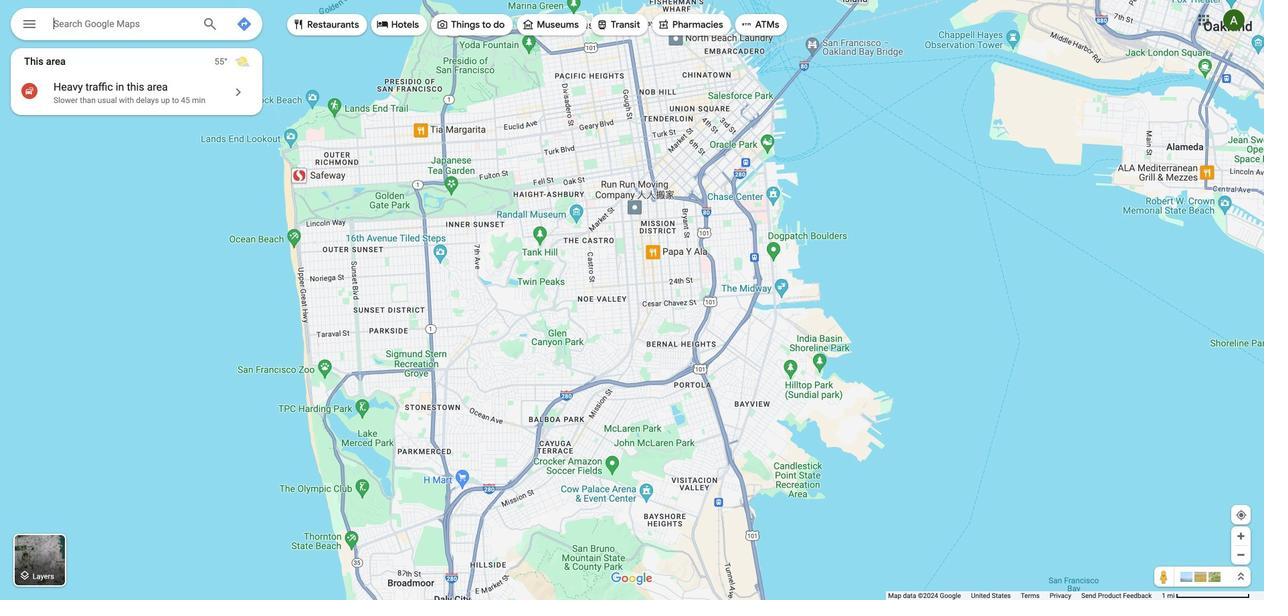 Task type: describe. For each thing, give the bounding box(es) containing it.
none field inside the search google maps 'field'
[[54, 15, 191, 31]]

this area region
[[11, 48, 262, 115]]

show your location image
[[1235, 509, 1247, 521]]

google maps element
[[0, 0, 1264, 600]]



Task type: vqa. For each thing, say whether or not it's contained in the screenshot.
SEARCH GOOGLE MAPS 'field'
yes



Task type: locate. For each thing, give the bounding box(es) containing it.
None field
[[54, 15, 191, 31]]

zoom out image
[[1236, 550, 1246, 560]]

google account: augustus odena  
(augustus@adept.ai) image
[[1223, 9, 1245, 31]]

partly cloudy image
[[234, 54, 250, 70]]

show street view coverage image
[[1154, 567, 1174, 587]]

None search field
[[11, 8, 262, 44]]

Search Google Maps field
[[11, 8, 262, 44]]

none search field inside google maps element
[[11, 8, 262, 44]]

zoom in image
[[1236, 531, 1246, 541]]



